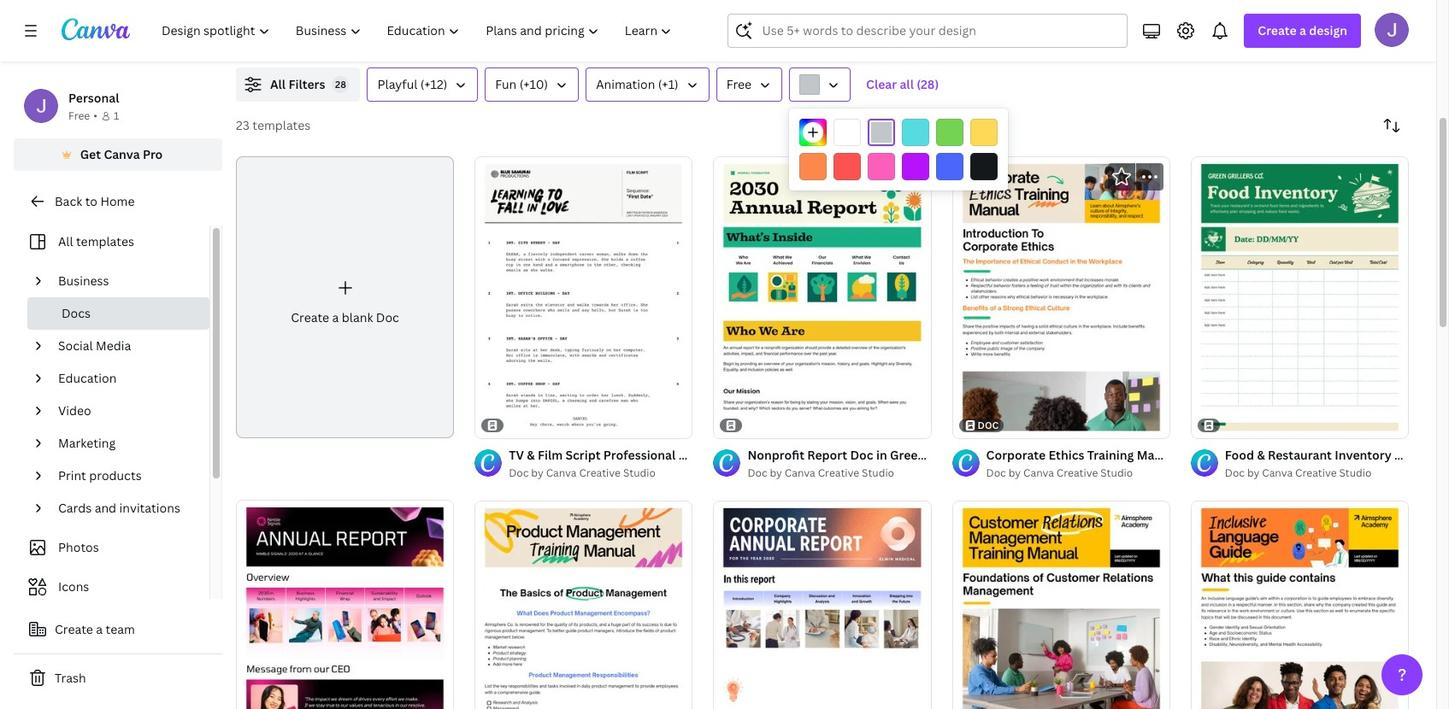 Task type: locate. For each thing, give the bounding box(es) containing it.
#fd5152 image
[[834, 153, 861, 180], [834, 153, 861, 180]]

studio for customer relations management training manual professional doc in yellow black white playful professional style image
[[1101, 466, 1133, 481]]

templates
[[252, 117, 311, 133], [76, 233, 134, 250]]

marketing link
[[51, 428, 199, 460]]

a left blank
[[332, 310, 339, 326]]

None search field
[[728, 14, 1128, 48]]

#74d353 image
[[936, 119, 964, 146]]

clear all (28) button
[[858, 68, 948, 102]]

#b612fb image
[[902, 153, 930, 180], [902, 153, 930, 180]]

3 doc by canva creative studio from the left
[[987, 466, 1133, 481]]

create a team
[[55, 622, 135, 638]]

studio
[[623, 466, 656, 481], [862, 466, 895, 481], [1101, 466, 1133, 481], [1340, 466, 1372, 481]]

print products link
[[51, 460, 199, 493]]

get canva pro button
[[14, 139, 222, 171]]

0 horizontal spatial a
[[96, 622, 103, 638]]

top level navigation element
[[151, 14, 687, 48]]

#c1c6cb image
[[868, 119, 895, 146]]

a inside dropdown button
[[1300, 22, 1307, 38]]

corporate ethics training manual professional doc in yellow orange green playful professional style image
[[952, 156, 1171, 439]]

icons
[[58, 579, 89, 595]]

all templates link
[[24, 226, 199, 258]]

jacob simon image
[[1375, 13, 1409, 47]]

nonprofit report doc in green yellow orange flat geometric style image
[[714, 156, 932, 439]]

0 horizontal spatial create
[[55, 622, 93, 638]]

all
[[270, 76, 286, 92], [58, 233, 73, 250]]

3 creative from the left
[[1057, 466, 1098, 481]]

1 doc by canva creative studio link from the left
[[509, 465, 693, 482]]

1 by from the left
[[531, 466, 544, 481]]

templates down back to home
[[76, 233, 134, 250]]

creative
[[579, 466, 621, 481], [818, 466, 860, 481], [1057, 466, 1098, 481], [1296, 466, 1337, 481]]

2 vertical spatial a
[[96, 622, 103, 638]]

0 horizontal spatial free
[[68, 109, 90, 123]]

doc by canva creative studio for product management training manual professional doc in yellow green pink playful professional style image
[[509, 466, 656, 481]]

1 horizontal spatial create
[[291, 310, 329, 326]]

1 horizontal spatial free
[[727, 76, 752, 92]]

tv & film script professional doc in black and white agnostic style image
[[475, 156, 693, 439]]

and
[[95, 500, 116, 517]]

•
[[93, 109, 97, 123]]

1 doc by canva creative studio from the left
[[509, 466, 656, 481]]

#ffffff image
[[834, 119, 861, 146], [834, 119, 861, 146]]

doc for nonprofit report doc in green yellow orange flat geometric style image
[[748, 466, 768, 481]]

doc by canva creative studio for customer relations management training manual professional doc in yellow black white playful professional style image
[[987, 466, 1133, 481]]

create left design
[[1258, 22, 1297, 38]]

free left •
[[68, 109, 90, 123]]

4 creative from the left
[[1296, 466, 1337, 481]]

playful (+12)
[[378, 76, 448, 92]]

1 horizontal spatial templates
[[252, 117, 311, 133]]

create for create a design
[[1258, 22, 1297, 38]]

cards and invitations
[[58, 500, 180, 517]]

4 doc by canva creative studio from the left
[[1225, 466, 1372, 481]]

(+1)
[[658, 76, 679, 92]]

team
[[106, 622, 135, 638]]

photos link
[[24, 532, 199, 564]]

2 vertical spatial create
[[55, 622, 93, 638]]

home
[[100, 193, 135, 210]]

2 horizontal spatial create
[[1258, 22, 1297, 38]]

social media
[[58, 338, 131, 354]]

create a blank doc element
[[236, 157, 454, 439]]

doc
[[376, 310, 399, 326], [509, 466, 529, 481], [748, 466, 768, 481], [987, 466, 1006, 481], [1225, 466, 1245, 481]]

canva for nonprofit report doc in green yellow orange flat geometric style image
[[785, 466, 816, 481]]

a for team
[[96, 622, 103, 638]]

create
[[1258, 22, 1297, 38], [291, 310, 329, 326], [55, 622, 93, 638]]

studio for inclusive language guide professional doc in orange yellow purple playful professional style image
[[1340, 466, 1372, 481]]

create for create a team
[[55, 622, 93, 638]]

free •
[[68, 109, 97, 123]]

2 doc by canva creative studio link from the left
[[748, 465, 932, 482]]

doc for corporate ethics training manual professional doc in yellow orange green playful professional style 'image'
[[987, 466, 1006, 481]]

create inside dropdown button
[[1258, 22, 1297, 38]]

2 horizontal spatial a
[[1300, 22, 1307, 38]]

by for customer relations management training manual professional doc in yellow black white playful professional style image
[[1009, 466, 1021, 481]]

all down back
[[58, 233, 73, 250]]

3 by from the left
[[1009, 466, 1021, 481]]

design
[[1310, 22, 1348, 38]]

creative for corporate report doc in blue orange white gradients style image
[[818, 466, 860, 481]]

1 horizontal spatial all
[[270, 76, 286, 92]]

all left filters
[[270, 76, 286, 92]]

cards and invitations link
[[51, 493, 199, 525]]

0 vertical spatial all
[[270, 76, 286, 92]]

#fd5ebb image
[[868, 153, 895, 180]]

1 vertical spatial free
[[68, 109, 90, 123]]

1 vertical spatial create
[[291, 310, 329, 326]]

back to home link
[[14, 185, 222, 219]]

filters
[[289, 76, 325, 92]]

print
[[58, 468, 86, 484]]

1
[[114, 109, 119, 123]]

a left design
[[1300, 22, 1307, 38]]

2 creative from the left
[[818, 466, 860, 481]]

3 studio from the left
[[1101, 466, 1133, 481]]

1 horizontal spatial a
[[332, 310, 339, 326]]

trash
[[55, 671, 86, 687]]

free inside button
[[727, 76, 752, 92]]

#55dbe0 image
[[902, 119, 930, 146], [902, 119, 930, 146]]

doc by canva creative studio
[[509, 466, 656, 481], [748, 466, 895, 481], [987, 466, 1133, 481], [1225, 466, 1372, 481]]

4 by from the left
[[1248, 466, 1260, 481]]

doc by canva creative studio for inclusive language guide professional doc in orange yellow purple playful professional style image
[[1225, 466, 1372, 481]]

a left team
[[96, 622, 103, 638]]

templates for 23 templates
[[252, 117, 311, 133]]

#c1c6cb image
[[800, 74, 820, 95]]

2 studio from the left
[[862, 466, 895, 481]]

4 studio from the left
[[1340, 466, 1372, 481]]

a inside button
[[96, 622, 103, 638]]

canva for food & restaurant inventory doc in green cream bold nostalgia style image
[[1263, 466, 1293, 481]]

a
[[1300, 22, 1307, 38], [332, 310, 339, 326], [96, 622, 103, 638]]

create a blank doc link
[[236, 157, 454, 439]]

create inside button
[[55, 622, 93, 638]]

0 vertical spatial create
[[1258, 22, 1297, 38]]

create a blank doc
[[291, 310, 399, 326]]

create for create a blank doc
[[291, 310, 329, 326]]

2 by from the left
[[770, 466, 782, 481]]

playful
[[378, 76, 418, 92]]

doc for the tv & film script professional doc in black and white agnostic style image
[[509, 466, 529, 481]]

(+10)
[[520, 76, 548, 92]]

by
[[531, 466, 544, 481], [770, 466, 782, 481], [1009, 466, 1021, 481], [1248, 466, 1260, 481]]

1 vertical spatial templates
[[76, 233, 134, 250]]

1 creative from the left
[[579, 466, 621, 481]]

0 vertical spatial a
[[1300, 22, 1307, 38]]

add a new color image
[[800, 119, 827, 146], [800, 119, 827, 146]]

back
[[55, 193, 82, 210]]

cards
[[58, 500, 92, 517]]

0 horizontal spatial all
[[58, 233, 73, 250]]

creative for inclusive language guide professional doc in orange yellow purple playful professional style image
[[1296, 466, 1337, 481]]

doc by canva creative studio link
[[509, 465, 693, 482], [748, 465, 932, 482], [987, 465, 1171, 482], [1225, 465, 1409, 482]]

doc
[[978, 419, 999, 432]]

#15181b image
[[971, 153, 998, 180], [971, 153, 998, 180]]

(+12)
[[421, 76, 448, 92]]

0 horizontal spatial templates
[[76, 233, 134, 250]]

1 studio from the left
[[623, 466, 656, 481]]

4 doc by canva creative studio link from the left
[[1225, 465, 1409, 482]]

create left blank
[[291, 310, 329, 326]]

studio for corporate report doc in blue orange white gradients style image
[[862, 466, 895, 481]]

education
[[58, 370, 117, 387]]

canva for corporate ethics training manual professional doc in yellow orange green playful professional style 'image'
[[1024, 466, 1054, 481]]

0 vertical spatial free
[[727, 76, 752, 92]]

2 doc by canva creative studio from the left
[[748, 466, 895, 481]]

1 vertical spatial a
[[332, 310, 339, 326]]

1 vertical spatial all
[[58, 233, 73, 250]]

#4a66fb image
[[936, 153, 964, 180], [936, 153, 964, 180]]

create down icons on the left
[[55, 622, 93, 638]]

templates right 23
[[252, 117, 311, 133]]

canva
[[104, 146, 140, 162], [546, 466, 577, 481], [785, 466, 816, 481], [1024, 466, 1054, 481], [1263, 466, 1293, 481]]

3 doc by canva creative studio link from the left
[[987, 465, 1171, 482]]

#fe884c image
[[800, 153, 827, 180], [800, 153, 827, 180]]

free right (+1)
[[727, 76, 752, 92]]

0 vertical spatial templates
[[252, 117, 311, 133]]

creative for customer relations management training manual professional doc in yellow black white playful professional style image
[[1057, 466, 1098, 481]]

free
[[727, 76, 752, 92], [68, 109, 90, 123]]



Task type: vqa. For each thing, say whether or not it's contained in the screenshot.
eighth Group from the left
no



Task type: describe. For each thing, give the bounding box(es) containing it.
templates for all templates
[[76, 233, 134, 250]]

doc for food & restaurant inventory doc in green cream bold nostalgia style image
[[1225, 466, 1245, 481]]

video
[[58, 403, 91, 419]]

#fed958 image
[[971, 119, 998, 146]]

food & restaurant inventory doc in green cream bold nostalgia style image
[[1191, 156, 1409, 439]]

studio for product management training manual professional doc in yellow green pink playful professional style image
[[623, 466, 656, 481]]

media
[[96, 338, 131, 354]]

doc by canva creative studio link for corporate report doc in blue orange white gradients style image
[[748, 465, 932, 482]]

all for all filters
[[270, 76, 286, 92]]

all filters
[[270, 76, 325, 92]]

products
[[89, 468, 142, 484]]

social media link
[[51, 330, 199, 363]]

fun
[[495, 76, 517, 92]]

business link
[[51, 265, 199, 298]]

by for inclusive language guide professional doc in orange yellow purple playful professional style image
[[1248, 466, 1260, 481]]

invitations
[[119, 500, 180, 517]]

trash link
[[14, 662, 222, 696]]

corporate report doc in blue orange white gradients style image
[[714, 501, 932, 710]]

inclusive language guide professional doc in orange yellow purple playful professional style image
[[1191, 501, 1409, 710]]

(28)
[[917, 76, 939, 92]]

to
[[85, 193, 97, 210]]

general annual report professional doc in black pink purple tactile 3d style image
[[236, 500, 454, 710]]

social
[[58, 338, 93, 354]]

fun (+10) button
[[485, 68, 579, 102]]

canva for the tv & film script professional doc in black and white agnostic style image
[[546, 466, 577, 481]]

photos
[[58, 540, 99, 556]]

free button
[[716, 68, 783, 102]]

get
[[80, 146, 101, 162]]

free for free
[[727, 76, 752, 92]]

23 templates
[[236, 117, 311, 133]]

animation
[[596, 76, 655, 92]]

animation (+1) button
[[586, 68, 710, 102]]

create a design button
[[1245, 14, 1362, 48]]

creative for product management training manual professional doc in yellow green pink playful professional style image
[[579, 466, 621, 481]]

all for all templates
[[58, 233, 73, 250]]

doc by canva creative studio link for customer relations management training manual professional doc in yellow black white playful professional style image
[[987, 465, 1171, 482]]

docs
[[62, 305, 91, 322]]

28 filter options selected element
[[332, 76, 349, 93]]

by for corporate report doc in blue orange white gradients style image
[[770, 466, 782, 481]]

all templates
[[58, 233, 134, 250]]

23
[[236, 117, 250, 133]]

personal
[[68, 90, 119, 106]]

pro
[[143, 146, 163, 162]]

28
[[335, 78, 346, 91]]

clear
[[866, 76, 897, 92]]

doc by canva creative studio link for inclusive language guide professional doc in orange yellow purple playful professional style image
[[1225, 465, 1409, 482]]

free for free •
[[68, 109, 90, 123]]

Sort by button
[[1375, 109, 1409, 143]]

blank
[[342, 310, 373, 326]]

by for product management training manual professional doc in yellow green pink playful professional style image
[[531, 466, 544, 481]]

product management training manual professional doc in yellow green pink playful professional style image
[[475, 501, 693, 710]]

doc by canva creative studio for corporate report doc in blue orange white gradients style image
[[748, 466, 895, 481]]

#c1c6cb image
[[868, 119, 895, 146]]

Search search field
[[762, 15, 1117, 47]]

marketing
[[58, 435, 116, 452]]

#c1c6cb image
[[800, 74, 820, 95]]

a for blank
[[332, 310, 339, 326]]

customer relations management training manual professional doc in yellow black white playful professional style image
[[952, 501, 1171, 710]]

clear all (28)
[[866, 76, 939, 92]]

education link
[[51, 363, 199, 395]]

fun (+10)
[[495, 76, 548, 92]]

playful (+12) button
[[367, 68, 478, 102]]

doc by canva creative studio link for product management training manual professional doc in yellow green pink playful professional style image
[[509, 465, 693, 482]]

all
[[900, 76, 914, 92]]

business
[[58, 273, 109, 289]]

icons link
[[24, 571, 199, 604]]

#74d353 image
[[936, 119, 964, 146]]

get canva pro
[[80, 146, 163, 162]]

a for design
[[1300, 22, 1307, 38]]

canva inside button
[[104, 146, 140, 162]]

#fed958 image
[[971, 119, 998, 146]]

back to home
[[55, 193, 135, 210]]

animation (+1)
[[596, 76, 679, 92]]

create a team button
[[14, 613, 222, 647]]

video link
[[51, 395, 199, 428]]

create a design
[[1258, 22, 1348, 38]]

#fd5ebb image
[[868, 153, 895, 180]]

print products
[[58, 468, 142, 484]]



